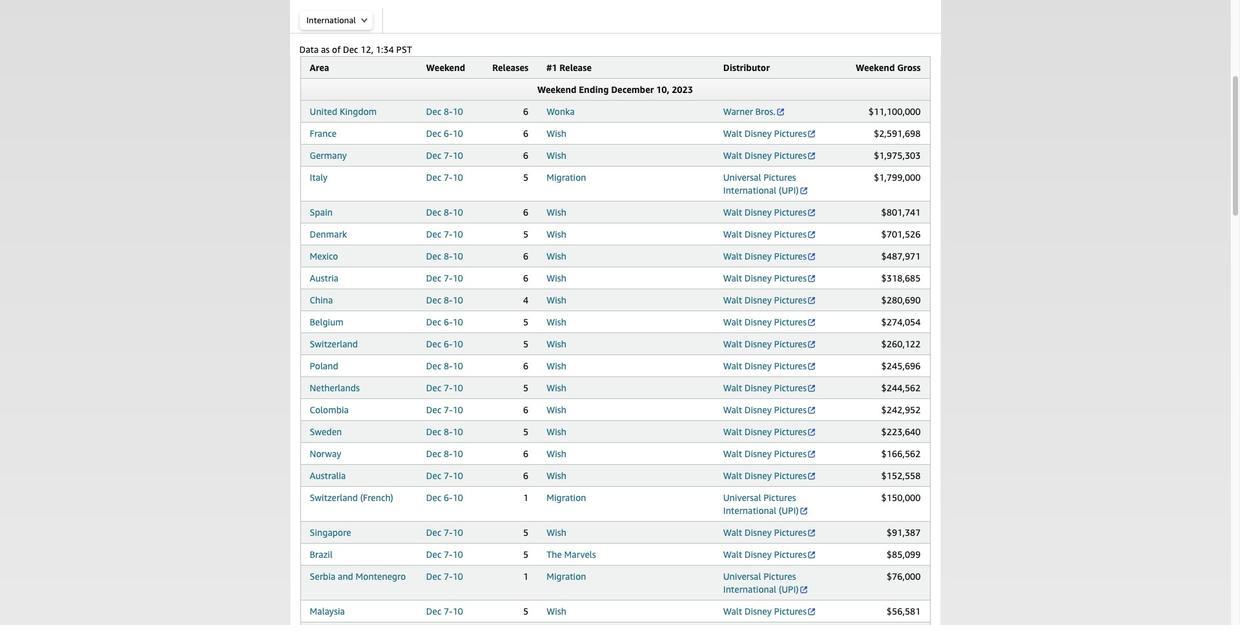 Task type: locate. For each thing, give the bounding box(es) containing it.
10 dec 7-10 link from the top
[[426, 571, 463, 582]]

22 10 from the top
[[453, 606, 463, 617]]

dec 8-10 for china
[[426, 295, 463, 306]]

disney for $242,952
[[745, 405, 772, 416]]

poland
[[310, 361, 338, 372]]

7- for brazil
[[444, 549, 453, 560]]

$85,099
[[887, 549, 921, 560]]

dec 6-10 link for switzerland (french)
[[426, 492, 463, 503]]

dropdown image
[[361, 17, 368, 23]]

weekend for weekend ending december 10, 2023
[[538, 84, 577, 95]]

8-
[[444, 106, 453, 117], [444, 207, 453, 218], [444, 251, 453, 262], [444, 295, 453, 306], [444, 361, 453, 372], [444, 427, 453, 438], [444, 449, 453, 459]]

dec 8-10 for spain
[[426, 207, 463, 218]]

#1 release
[[547, 62, 592, 73]]

migration
[[547, 172, 587, 183], [547, 492, 587, 503], [547, 571, 587, 582]]

7 dec 8-10 link from the top
[[426, 449, 463, 459]]

6 for germany
[[523, 150, 529, 161]]

1 vertical spatial universal
[[724, 492, 762, 503]]

1 wish from the top
[[547, 128, 567, 139]]

19 10 from the top
[[453, 527, 463, 538]]

2 walt disney pictures link from the top
[[724, 150, 817, 161]]

3 universal pictures international (upi) link from the top
[[724, 571, 809, 595]]

walt disney pictures for $242,952
[[724, 405, 807, 416]]

united kingdom
[[310, 106, 377, 117]]

0 vertical spatial 1
[[523, 492, 529, 503]]

wish
[[547, 128, 567, 139], [547, 150, 567, 161], [547, 207, 567, 218], [547, 229, 567, 240], [547, 251, 567, 262], [547, 273, 567, 284], [547, 295, 567, 306], [547, 317, 567, 328], [547, 339, 567, 350], [547, 361, 567, 372], [547, 383, 567, 394], [547, 405, 567, 416], [547, 427, 567, 438], [547, 449, 567, 459], [547, 470, 567, 481], [547, 527, 567, 538], [547, 606, 567, 617]]

9 wish from the top
[[547, 339, 567, 350]]

1:34
[[376, 44, 394, 55]]

10 for switzerland
[[453, 339, 463, 350]]

dec 8-10 for norway
[[426, 449, 463, 459]]

13 walt disney pictures link from the top
[[724, 427, 817, 438]]

1 disney from the top
[[745, 128, 772, 139]]

7 10 from the top
[[453, 251, 463, 262]]

10 for colombia
[[453, 405, 463, 416]]

wish for sweden
[[547, 427, 567, 438]]

$260,122
[[882, 339, 921, 350]]

6 disney from the top
[[745, 273, 772, 284]]

11 wish from the top
[[547, 383, 567, 394]]

5 wish from the top
[[547, 251, 567, 262]]

6 dec 8-10 from the top
[[426, 427, 463, 438]]

0 vertical spatial universal pictures international (upi)
[[724, 172, 799, 196]]

kingdom
[[340, 106, 377, 117]]

8 dec 7-10 link from the top
[[426, 527, 463, 538]]

8 walt disney pictures link from the top
[[724, 317, 817, 328]]

france
[[310, 128, 337, 139]]

10 for mexico
[[453, 251, 463, 262]]

8- for china
[[444, 295, 453, 306]]

the marvels
[[547, 549, 596, 560]]

12 10 from the top
[[453, 361, 463, 372]]

5 5 from the top
[[523, 383, 529, 394]]

dec 7-10 for colombia
[[426, 405, 463, 416]]

1 migration link from the top
[[547, 172, 587, 183]]

walt disney pictures for $260,122
[[724, 339, 807, 350]]

walt disney pictures for $1,975,303
[[724, 150, 807, 161]]

walt disney pictures for $280,690
[[724, 295, 807, 306]]

15 walt from the top
[[724, 470, 743, 481]]

dec for serbia and montenegro
[[426, 571, 442, 582]]

1 6 from the top
[[523, 106, 529, 117]]

16 10 from the top
[[453, 449, 463, 459]]

dec for norway
[[426, 449, 442, 459]]

7 dec 8-10 from the top
[[426, 449, 463, 459]]

3 migration link from the top
[[547, 571, 587, 582]]

1 vertical spatial migration
[[547, 492, 587, 503]]

universal pictures international (upi) for $1,799,000
[[724, 172, 799, 196]]

dec 8-10 for united kingdom
[[426, 106, 463, 117]]

dec 7-10 for brazil
[[426, 549, 463, 560]]

5 walt from the top
[[724, 251, 743, 262]]

7 5 from the top
[[523, 527, 529, 538]]

dec 7-10 link for italy
[[426, 172, 463, 183]]

11 dec 7-10 from the top
[[426, 606, 463, 617]]

walt disney pictures link for $1,975,303
[[724, 150, 817, 161]]

11 walt disney pictures link from the top
[[724, 383, 817, 394]]

4 dec 6-10 link from the top
[[426, 492, 463, 503]]

12 walt disney pictures link from the top
[[724, 405, 817, 416]]

8 dec 7-10 from the top
[[426, 527, 463, 538]]

spain link
[[310, 207, 333, 218]]

1 10 from the top
[[453, 106, 463, 117]]

#1
[[547, 62, 557, 73]]

dec for italy
[[426, 172, 442, 183]]

4 walt disney pictures from the top
[[724, 229, 807, 240]]

pictures for $152,558
[[775, 470, 807, 481]]

dec 6-10 for france
[[426, 128, 463, 139]]

15 walt disney pictures link from the top
[[724, 470, 817, 481]]

wish link
[[547, 128, 567, 139], [547, 150, 567, 161], [547, 207, 567, 218], [547, 229, 567, 240], [547, 251, 567, 262], [547, 273, 567, 284], [547, 295, 567, 306], [547, 317, 567, 328], [547, 339, 567, 350], [547, 361, 567, 372], [547, 383, 567, 394], [547, 405, 567, 416], [547, 427, 567, 438], [547, 449, 567, 459], [547, 470, 567, 481], [547, 527, 567, 538], [547, 606, 567, 617]]

7-
[[444, 150, 453, 161], [444, 172, 453, 183], [444, 229, 453, 240], [444, 273, 453, 284], [444, 383, 453, 394], [444, 405, 453, 416], [444, 470, 453, 481], [444, 527, 453, 538], [444, 549, 453, 560], [444, 571, 453, 582], [444, 606, 453, 617]]

china link
[[310, 295, 333, 306]]

1 wish link from the top
[[547, 128, 567, 139]]

10 dec 7-10 from the top
[[426, 571, 463, 582]]

10 walt disney pictures from the top
[[724, 361, 807, 372]]

1 5 from the top
[[523, 172, 529, 183]]

10 6 from the top
[[523, 470, 529, 481]]

3 wish link from the top
[[547, 207, 567, 218]]

the
[[547, 549, 562, 560]]

15 walt disney pictures from the top
[[724, 470, 807, 481]]

the marvels link
[[547, 549, 596, 560]]

11 7- from the top
[[444, 606, 453, 617]]

disney for $318,685
[[745, 273, 772, 284]]

(upi)
[[779, 185, 799, 196], [779, 505, 799, 516], [779, 584, 799, 595]]

6 for united kingdom
[[523, 106, 529, 117]]

0 vertical spatial switzerland
[[310, 339, 358, 350]]

denmark
[[310, 229, 347, 240]]

7 8- from the top
[[444, 449, 453, 459]]

10 for france
[[453, 128, 463, 139]]

disney for $166,562
[[745, 449, 772, 459]]

18 walt from the top
[[724, 606, 743, 617]]

pictures for $1,975,303
[[775, 150, 807, 161]]

1 vertical spatial universal pictures international (upi) link
[[724, 492, 809, 516]]

germany link
[[310, 150, 347, 161]]

2 vertical spatial migration
[[547, 571, 587, 582]]

dec 7-10 link for germany
[[426, 150, 463, 161]]

singapore
[[310, 527, 351, 538]]

netherlands link
[[310, 383, 360, 394]]

pictures for $245,696
[[775, 361, 807, 372]]

0 vertical spatial migration
[[547, 172, 587, 183]]

3 6- from the top
[[444, 339, 453, 350]]

2 vertical spatial (upi)
[[779, 584, 799, 595]]

2 dec 6-10 link from the top
[[426, 317, 463, 328]]

walt disney pictures link for $245,696
[[724, 361, 817, 372]]

2 universal pictures international (upi) link from the top
[[724, 492, 809, 516]]

5 disney from the top
[[745, 251, 772, 262]]

2 vertical spatial universal pictures international (upi)
[[724, 571, 799, 595]]

15 disney from the top
[[745, 470, 772, 481]]

2 7- from the top
[[444, 172, 453, 183]]

disney for $244,562
[[745, 383, 772, 394]]

disney for $487,971
[[745, 251, 772, 262]]

migration link
[[547, 172, 587, 183], [547, 492, 587, 503], [547, 571, 587, 582]]

8 5 from the top
[[523, 549, 529, 560]]

3 7- from the top
[[444, 229, 453, 240]]

8- for norway
[[444, 449, 453, 459]]

$242,952
[[882, 405, 921, 416]]

wish for singapore
[[547, 527, 567, 538]]

2 vertical spatial migration link
[[547, 571, 587, 582]]

disney for $245,696
[[745, 361, 772, 372]]

0 vertical spatial migration link
[[547, 172, 587, 183]]

2 dec 8-10 from the top
[[426, 207, 463, 218]]

release
[[560, 62, 592, 73]]

6
[[523, 106, 529, 117], [523, 128, 529, 139], [523, 150, 529, 161], [523, 207, 529, 218], [523, 251, 529, 262], [523, 273, 529, 284], [523, 361, 529, 372], [523, 405, 529, 416], [523, 449, 529, 459], [523, 470, 529, 481]]

16 walt disney pictures from the top
[[724, 527, 807, 538]]

5 for malaysia
[[523, 606, 529, 617]]

walt disney pictures link for $801,741
[[724, 207, 817, 218]]

13 disney from the top
[[745, 427, 772, 438]]

5 wish link from the top
[[547, 251, 567, 262]]

0 horizontal spatial weekend
[[426, 62, 466, 73]]

18 10 from the top
[[453, 492, 463, 503]]

10 for austria
[[453, 273, 463, 284]]

0 vertical spatial universal pictures international (upi) link
[[724, 172, 809, 196]]

18 walt disney pictures link from the top
[[724, 606, 817, 617]]

2 wish link from the top
[[547, 150, 567, 161]]

7 7- from the top
[[444, 470, 453, 481]]

7- for austria
[[444, 273, 453, 284]]

14 disney from the top
[[745, 449, 772, 459]]

5 for belgium
[[523, 317, 529, 328]]

10
[[453, 106, 463, 117], [453, 128, 463, 139], [453, 150, 463, 161], [453, 172, 463, 183], [453, 207, 463, 218], [453, 229, 463, 240], [453, 251, 463, 262], [453, 273, 463, 284], [453, 295, 463, 306], [453, 317, 463, 328], [453, 339, 463, 350], [453, 361, 463, 372], [453, 383, 463, 394], [453, 405, 463, 416], [453, 427, 463, 438], [453, 449, 463, 459], [453, 470, 463, 481], [453, 492, 463, 503], [453, 527, 463, 538], [453, 549, 463, 560], [453, 571, 463, 582], [453, 606, 463, 617]]

12,
[[361, 44, 374, 55]]

10 for italy
[[453, 172, 463, 183]]

7 wish from the top
[[547, 295, 567, 306]]

walt
[[724, 128, 743, 139], [724, 150, 743, 161], [724, 207, 743, 218], [724, 229, 743, 240], [724, 251, 743, 262], [724, 273, 743, 284], [724, 295, 743, 306], [724, 317, 743, 328], [724, 339, 743, 350], [724, 361, 743, 372], [724, 383, 743, 394], [724, 405, 743, 416], [724, 427, 743, 438], [724, 449, 743, 459], [724, 470, 743, 481], [724, 527, 743, 538], [724, 549, 743, 560], [724, 606, 743, 617]]

1 vertical spatial 1
[[523, 571, 529, 582]]

ending
[[579, 84, 609, 95]]

3 walt disney pictures from the top
[[724, 207, 807, 218]]

dec 7-10 link for austria
[[426, 273, 463, 284]]

2 10 from the top
[[453, 128, 463, 139]]

international for serbia and montenegro
[[724, 584, 777, 595]]

4 wish from the top
[[547, 229, 567, 240]]

13 walt disney pictures from the top
[[724, 427, 807, 438]]

7- for serbia and montenegro
[[444, 571, 453, 582]]

disney for $274,054
[[745, 317, 772, 328]]

dec 6-10 link for france
[[426, 128, 463, 139]]

universal pictures international (upi)
[[724, 172, 799, 196], [724, 492, 799, 516], [724, 571, 799, 595]]

3 dec 7-10 from the top
[[426, 229, 463, 240]]

migration link for serbia and montenegro
[[547, 571, 587, 582]]

$56,581
[[887, 606, 921, 617]]

austria link
[[310, 273, 339, 284]]

1 horizontal spatial weekend
[[538, 84, 577, 95]]

wish for china
[[547, 295, 567, 306]]

disney for $56,581
[[745, 606, 772, 617]]

5 walt disney pictures link from the top
[[724, 251, 817, 262]]

5
[[523, 172, 529, 183], [523, 229, 529, 240], [523, 317, 529, 328], [523, 339, 529, 350], [523, 383, 529, 394], [523, 427, 529, 438], [523, 527, 529, 538], [523, 549, 529, 560], [523, 606, 529, 617]]

dec for belgium
[[426, 317, 442, 328]]

dec 8-10 link for sweden
[[426, 427, 463, 438]]

6 for mexico
[[523, 251, 529, 262]]

12 wish from the top
[[547, 405, 567, 416]]

$701,526
[[882, 229, 921, 240]]

dec 7-10 link for serbia and montenegro
[[426, 571, 463, 582]]

6 walt disney pictures from the top
[[724, 273, 807, 284]]

italy
[[310, 172, 328, 183]]

0 vertical spatial universal
[[724, 172, 762, 183]]

18 walt disney pictures from the top
[[724, 606, 807, 617]]

brazil link
[[310, 549, 333, 560]]

4 walt from the top
[[724, 229, 743, 240]]

1 dec 8-10 link from the top
[[426, 106, 463, 117]]

switzerland (french) link
[[310, 492, 394, 503]]

walt disney pictures link for $223,640
[[724, 427, 817, 438]]

poland link
[[310, 361, 338, 372]]

walt disney pictures for $701,526
[[724, 229, 807, 240]]

december
[[611, 84, 654, 95]]

switzerland for switzerland link
[[310, 339, 358, 350]]

3 disney from the top
[[745, 207, 772, 218]]

1 vertical spatial migration link
[[547, 492, 587, 503]]

universal for $76,000
[[724, 571, 762, 582]]

6 8- from the top
[[444, 427, 453, 438]]

6- for switzerland
[[444, 339, 453, 350]]

disney for $260,122
[[745, 339, 772, 350]]

wonka link
[[547, 106, 575, 117]]

dec 7-10 link for malaysia
[[426, 606, 463, 617]]

2 dec 7-10 from the top
[[426, 172, 463, 183]]

$152,558
[[882, 470, 921, 481]]

2 dec 8-10 link from the top
[[426, 207, 463, 218]]

dec 7-10
[[426, 150, 463, 161], [426, 172, 463, 183], [426, 229, 463, 240], [426, 273, 463, 284], [426, 383, 463, 394], [426, 405, 463, 416], [426, 470, 463, 481], [426, 527, 463, 538], [426, 549, 463, 560], [426, 571, 463, 582], [426, 606, 463, 617]]

1 vertical spatial (upi)
[[779, 505, 799, 516]]

1 vertical spatial switzerland
[[310, 492, 358, 503]]

0 vertical spatial (upi)
[[779, 185, 799, 196]]

wish for belgium
[[547, 317, 567, 328]]

pst
[[397, 44, 412, 55]]

1 switzerland from the top
[[310, 339, 358, 350]]

wish link for china
[[547, 295, 567, 306]]

walt for $166,562
[[724, 449, 743, 459]]

2 horizontal spatial weekend
[[856, 62, 895, 73]]

5 10 from the top
[[453, 207, 463, 218]]

6-
[[444, 128, 453, 139], [444, 317, 453, 328], [444, 339, 453, 350], [444, 492, 453, 503]]

2 dec 7-10 link from the top
[[426, 172, 463, 183]]

1 8- from the top
[[444, 106, 453, 117]]

wish link for spain
[[547, 207, 567, 218]]

1 walt from the top
[[724, 128, 743, 139]]

7 walt from the top
[[724, 295, 743, 306]]

releases
[[493, 62, 529, 73]]

7 dec 7-10 from the top
[[426, 470, 463, 481]]

$150,000
[[882, 492, 921, 503]]

5 8- from the top
[[444, 361, 453, 372]]

disney
[[745, 128, 772, 139], [745, 150, 772, 161], [745, 207, 772, 218], [745, 229, 772, 240], [745, 251, 772, 262], [745, 273, 772, 284], [745, 295, 772, 306], [745, 317, 772, 328], [745, 339, 772, 350], [745, 361, 772, 372], [745, 383, 772, 394], [745, 405, 772, 416], [745, 427, 772, 438], [745, 449, 772, 459], [745, 470, 772, 481], [745, 527, 772, 538], [745, 549, 772, 560], [745, 606, 772, 617]]

switzerland down australia link
[[310, 492, 358, 503]]

7 6 from the top
[[523, 361, 529, 372]]

3 dec 6-10 from the top
[[426, 339, 463, 350]]

norway
[[310, 449, 341, 459]]

walt disney pictures
[[724, 128, 807, 139], [724, 150, 807, 161], [724, 207, 807, 218], [724, 229, 807, 240], [724, 251, 807, 262], [724, 273, 807, 284], [724, 295, 807, 306], [724, 317, 807, 328], [724, 339, 807, 350], [724, 361, 807, 372], [724, 383, 807, 394], [724, 405, 807, 416], [724, 427, 807, 438], [724, 449, 807, 459], [724, 470, 807, 481], [724, 527, 807, 538], [724, 549, 807, 560], [724, 606, 807, 617]]

switzerland down belgium "link"
[[310, 339, 358, 350]]

10 for malaysia
[[453, 606, 463, 617]]

universal pictures international (upi) link for $150,000
[[724, 492, 809, 516]]

dec 7-10 for denmark
[[426, 229, 463, 240]]

8 7- from the top
[[444, 527, 453, 538]]

7 dec 7-10 link from the top
[[426, 470, 463, 481]]

serbia and montenegro
[[310, 571, 406, 582]]

5 dec 8-10 link from the top
[[426, 361, 463, 372]]

australia
[[310, 470, 346, 481]]

universal
[[724, 172, 762, 183], [724, 492, 762, 503], [724, 571, 762, 582]]

walt for $274,054
[[724, 317, 743, 328]]

10 for brazil
[[453, 549, 463, 560]]

dec 8-10 link for united kingdom
[[426, 106, 463, 117]]

2 vertical spatial universal pictures international (upi) link
[[724, 571, 809, 595]]

1 (upi) from the top
[[779, 185, 799, 196]]

1 vertical spatial universal pictures international (upi)
[[724, 492, 799, 516]]

7 disney from the top
[[745, 295, 772, 306]]

dec 6-10 link for switzerland
[[426, 339, 463, 350]]

walt disney pictures for $166,562
[[724, 449, 807, 459]]

wonka
[[547, 106, 575, 117]]

2 6 from the top
[[523, 128, 529, 139]]

wish for colombia
[[547, 405, 567, 416]]

pictures
[[775, 128, 807, 139], [775, 150, 807, 161], [764, 172, 797, 183], [775, 207, 807, 218], [775, 229, 807, 240], [775, 251, 807, 262], [775, 273, 807, 284], [775, 295, 807, 306], [775, 317, 807, 328], [775, 339, 807, 350], [775, 361, 807, 372], [775, 383, 807, 394], [775, 405, 807, 416], [775, 427, 807, 438], [775, 449, 807, 459], [775, 470, 807, 481], [764, 492, 797, 503], [775, 527, 807, 538], [775, 549, 807, 560], [764, 571, 797, 582], [775, 606, 807, 617]]

$1,799,000
[[874, 172, 921, 183]]

universal pictures international (upi) link
[[724, 172, 809, 196], [724, 492, 809, 516], [724, 571, 809, 595]]

weekend for weekend gross
[[856, 62, 895, 73]]

wish link for sweden
[[547, 427, 567, 438]]

2023
[[672, 84, 693, 95]]

pictures for $56,581
[[775, 606, 807, 617]]

5 walt disney pictures from the top
[[724, 251, 807, 262]]

distributor
[[724, 62, 770, 73]]

$223,640
[[882, 427, 921, 438]]

dec 6-10
[[426, 128, 463, 139], [426, 317, 463, 328], [426, 339, 463, 350], [426, 492, 463, 503]]

dec 6-10 link
[[426, 128, 463, 139], [426, 317, 463, 328], [426, 339, 463, 350], [426, 492, 463, 503]]

dec 8-10 link for spain
[[426, 207, 463, 218]]

2 vertical spatial universal
[[724, 571, 762, 582]]

$76,000
[[887, 571, 921, 582]]

dec for united kingdom
[[426, 106, 442, 117]]

8 wish from the top
[[547, 317, 567, 328]]

6 dec 8-10 link from the top
[[426, 427, 463, 438]]

4 7- from the top
[[444, 273, 453, 284]]

13 walt from the top
[[724, 427, 743, 438]]

3 universal pictures international (upi) from the top
[[724, 571, 799, 595]]

serbia and montenegro link
[[310, 571, 406, 582]]

10 for singapore
[[453, 527, 463, 538]]

colombia
[[310, 405, 349, 416]]

dec 8-10
[[426, 106, 463, 117], [426, 207, 463, 218], [426, 251, 463, 262], [426, 295, 463, 306], [426, 361, 463, 372], [426, 427, 463, 438], [426, 449, 463, 459]]



Task type: vqa. For each thing, say whether or not it's contained in the screenshot.
the bottommost migration
yes



Task type: describe. For each thing, give the bounding box(es) containing it.
(french)
[[360, 492, 394, 503]]

migration for switzerland (french)
[[547, 492, 587, 503]]

warner bros.
[[724, 106, 776, 117]]

walt disney pictures for $85,099
[[724, 549, 807, 560]]

$801,741
[[882, 207, 921, 218]]

5 for netherlands
[[523, 383, 529, 394]]

10 for belgium
[[453, 317, 463, 328]]

data
[[300, 44, 319, 55]]

$280,690
[[882, 295, 921, 306]]

dec for spain
[[426, 207, 442, 218]]

dec for malaysia
[[426, 606, 442, 617]]

warner bros. link
[[724, 106, 786, 117]]

walt disney pictures for $274,054
[[724, 317, 807, 328]]

7- for colombia
[[444, 405, 453, 416]]

malaysia link
[[310, 606, 345, 617]]

brazil
[[310, 549, 333, 560]]

4
[[523, 295, 529, 306]]

disney for $2,591,698
[[745, 128, 772, 139]]

germany
[[310, 150, 347, 161]]

malaysia
[[310, 606, 345, 617]]

disney for $701,526
[[745, 229, 772, 240]]

walt disney pictures for $245,696
[[724, 361, 807, 372]]

walt for $244,562
[[724, 383, 743, 394]]

10 for australia
[[453, 470, 463, 481]]

8- for sweden
[[444, 427, 453, 438]]

walt for $1,975,303
[[724, 150, 743, 161]]

marvels
[[565, 549, 596, 560]]

sweden
[[310, 427, 342, 438]]

dec 8-10 link for china
[[426, 295, 463, 306]]

walt disney pictures link for $242,952
[[724, 405, 817, 416]]

data as of dec 12, 1:34 pst
[[300, 44, 412, 55]]

walt disney pictures link for $701,526
[[724, 229, 817, 240]]

mexico
[[310, 251, 338, 262]]

dec 7-10 for singapore
[[426, 527, 463, 538]]

dec for austria
[[426, 273, 442, 284]]

$245,696
[[882, 361, 921, 372]]

7- for malaysia
[[444, 606, 453, 617]]

weekend for weekend
[[426, 62, 466, 73]]

10 for switzerland (french)
[[453, 492, 463, 503]]

$166,562
[[882, 449, 921, 459]]

united
[[310, 106, 337, 117]]

walt disney pictures for $487,971
[[724, 251, 807, 262]]

disney for $1,975,303
[[745, 150, 772, 161]]

wish for mexico
[[547, 251, 567, 262]]

$318,685
[[882, 273, 921, 284]]

7- for australia
[[444, 470, 453, 481]]

5 for singapore
[[523, 527, 529, 538]]

australia link
[[310, 470, 346, 481]]

$11,100,000
[[869, 106, 921, 117]]

dec for switzerland
[[426, 339, 442, 350]]

dec for poland
[[426, 361, 442, 372]]

united kingdom link
[[310, 106, 377, 117]]

dec 7-10 for germany
[[426, 150, 463, 161]]

7- for netherlands
[[444, 383, 453, 394]]

dec 7-10 for austria
[[426, 273, 463, 284]]

wish for netherlands
[[547, 383, 567, 394]]

dec 7-10 link for denmark
[[426, 229, 463, 240]]

10,
[[657, 84, 670, 95]]

norway link
[[310, 449, 341, 459]]

colombia link
[[310, 405, 349, 416]]

walt disney pictures link for $2,591,698
[[724, 128, 817, 139]]

walt disney pictures for $2,591,698
[[724, 128, 807, 139]]

wish for denmark
[[547, 229, 567, 240]]

$2,591,698
[[874, 128, 921, 139]]

bros.
[[756, 106, 776, 117]]

weekend ending december 10, 2023
[[538, 84, 693, 95]]

pictures for $260,122
[[775, 339, 807, 350]]

10 for denmark
[[453, 229, 463, 240]]

migration for italy
[[547, 172, 587, 183]]

(upi) for $76,000
[[779, 584, 799, 595]]

warner
[[724, 106, 753, 117]]

walt for $242,952
[[724, 405, 743, 416]]

$244,562
[[882, 383, 921, 394]]

walt disney pictures link for $91,387
[[724, 527, 817, 538]]

switzerland link
[[310, 339, 358, 350]]

pictures for $318,685
[[775, 273, 807, 284]]

of
[[332, 44, 341, 55]]

pictures for $166,562
[[775, 449, 807, 459]]

$1,975,303
[[874, 150, 921, 161]]

10 for netherlands
[[453, 383, 463, 394]]

montenegro
[[356, 571, 406, 582]]

wish link for germany
[[547, 150, 567, 161]]

8- for spain
[[444, 207, 453, 218]]

disney for $152,558
[[745, 470, 772, 481]]

dec 8-10 link for poland
[[426, 361, 463, 372]]

france link
[[310, 128, 337, 139]]

walt disney pictures for $801,741
[[724, 207, 807, 218]]

dec for germany
[[426, 150, 442, 161]]

dec for singapore
[[426, 527, 442, 538]]

walt for $56,581
[[724, 606, 743, 617]]

wish for austria
[[547, 273, 567, 284]]

pictures for $274,054
[[775, 317, 807, 328]]

$274,054
[[882, 317, 921, 328]]

migration link for italy
[[547, 172, 587, 183]]

6- for belgium
[[444, 317, 453, 328]]

weekend gross
[[856, 62, 921, 73]]

netherlands
[[310, 383, 360, 394]]

wish for norway
[[547, 449, 567, 459]]

7- for italy
[[444, 172, 453, 183]]

dec for colombia
[[426, 405, 442, 416]]

walt for $85,099
[[724, 549, 743, 560]]

dec 8-10 link for mexico
[[426, 251, 463, 262]]

(upi) for $1,799,000
[[779, 185, 799, 196]]

china
[[310, 295, 333, 306]]

and
[[338, 571, 353, 582]]

switzerland (french)
[[310, 492, 394, 503]]

dec for netherlands
[[426, 383, 442, 394]]

mexico link
[[310, 251, 338, 262]]

universal pictures international (upi) link for $1,799,000
[[724, 172, 809, 196]]

pictures for $223,640
[[775, 427, 807, 438]]

5 for brazil
[[523, 549, 529, 560]]

5 for switzerland
[[523, 339, 529, 350]]

austria
[[310, 273, 339, 284]]

walt disney pictures link for $318,685
[[724, 273, 817, 284]]

denmark link
[[310, 229, 347, 240]]

area
[[310, 62, 329, 73]]

switzerland for switzerland (french)
[[310, 492, 358, 503]]

spain
[[310, 207, 333, 218]]

belgium
[[310, 317, 344, 328]]

(upi) for $150,000
[[779, 505, 799, 516]]

gross
[[898, 62, 921, 73]]

wish for malaysia
[[547, 606, 567, 617]]

10 for spain
[[453, 207, 463, 218]]

wish for germany
[[547, 150, 567, 161]]

dec for brazil
[[426, 549, 442, 560]]

wish for switzerland
[[547, 339, 567, 350]]

singapore link
[[310, 527, 351, 538]]

italy link
[[310, 172, 328, 183]]

5 for italy
[[523, 172, 529, 183]]

disney for $801,741
[[745, 207, 772, 218]]

serbia
[[310, 571, 336, 582]]

belgium link
[[310, 317, 344, 328]]

$91,387
[[887, 527, 921, 538]]

$487,971
[[882, 251, 921, 262]]

sweden link
[[310, 427, 342, 438]]

as
[[321, 44, 330, 55]]



